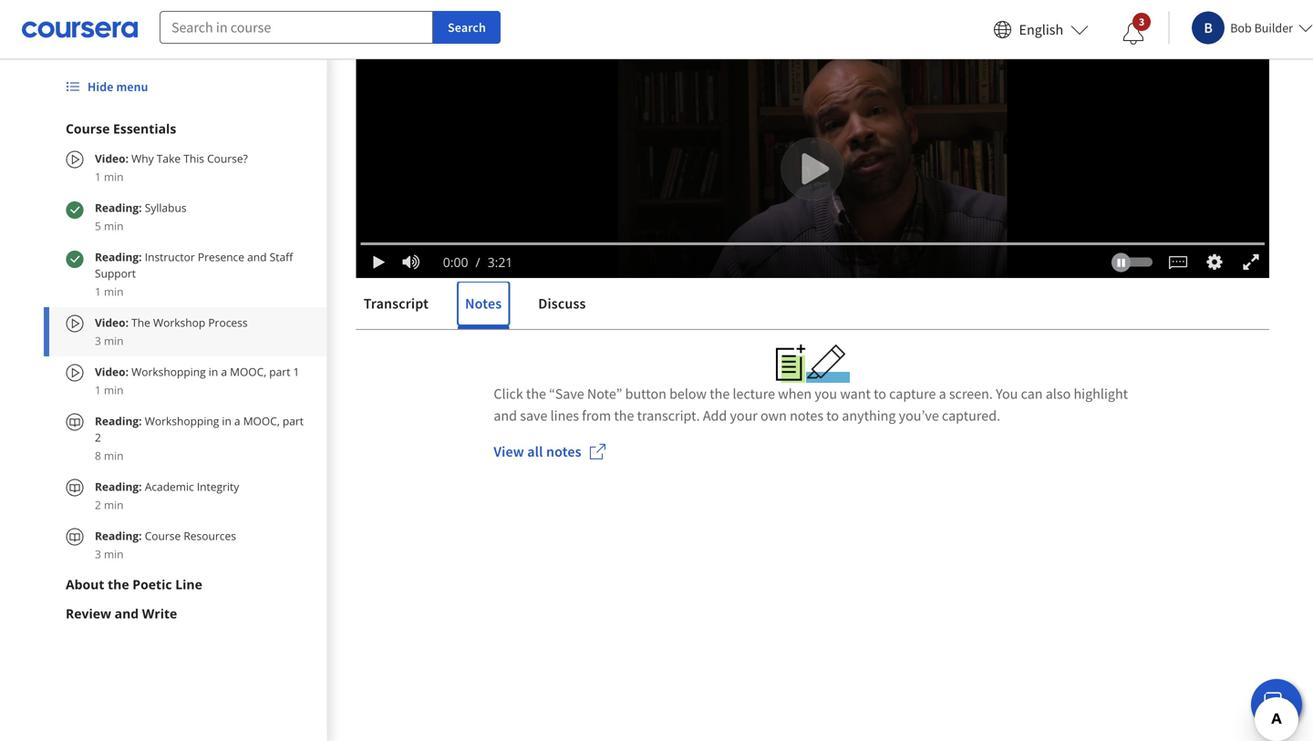 Task type: describe. For each thing, give the bounding box(es) containing it.
full screen image
[[1240, 253, 1264, 271]]

want
[[841, 385, 871, 403]]

0:00
[[443, 254, 468, 271]]

5
[[95, 219, 101, 234]]

0 vertical spatial workshop
[[402, 244, 513, 276]]

search button
[[433, 11, 501, 44]]

essentials
[[113, 120, 176, 137]]

bob
[[1231, 20, 1253, 36]]

syllabus
[[145, 200, 187, 215]]

the up save
[[526, 385, 547, 403]]

bob builder
[[1231, 20, 1294, 36]]

you
[[996, 385, 1019, 403]]

highlight
[[1074, 385, 1129, 403]]

discuss
[[539, 295, 586, 313]]

workshopping in a mooc, part 2
[[95, 414, 304, 445]]

video: why take this course? 1 min
[[95, 151, 248, 184]]

and inside dropdown button
[[115, 605, 139, 623]]

the inside dropdown button
[[108, 576, 129, 594]]

about the poetic line button
[[66, 576, 305, 594]]

video: for video: why take this course? 1 min
[[95, 151, 129, 166]]

integrity
[[197, 479, 239, 495]]

about the poetic line
[[66, 576, 202, 594]]

show notifications image
[[1123, 23, 1145, 45]]

video: the workshop process 3 min
[[95, 315, 248, 349]]

the inside video: the workshop process 3 min
[[131, 315, 150, 330]]

view all notes button
[[479, 430, 622, 474]]

and inside click the "save note" button below the lecture when you want to capture a screen. you can also highlight and save lines from the transcript. add your own notes to anything you've captured.
[[494, 407, 517, 425]]

save note button
[[1153, 238, 1270, 282]]

3 inside video: the workshop process 3 min
[[95, 333, 101, 349]]

about
[[66, 576, 104, 594]]

min inside "reading: syllabus 5 min"
[[104, 219, 124, 234]]

the workshop process
[[357, 244, 601, 276]]

course essentials button
[[66, 120, 305, 138]]

3 min from the top
[[104, 284, 124, 299]]

lines
[[551, 407, 579, 425]]

this
[[184, 151, 204, 166]]

review and write
[[66, 605, 177, 623]]

screen.
[[950, 385, 993, 403]]

click
[[494, 385, 523, 403]]

workshopping inside video: workshopping in a mooc, part 1 1 min
[[131, 365, 206, 380]]

english
[[1020, 21, 1064, 39]]

poetic
[[133, 576, 172, 594]]

button
[[626, 385, 667, 403]]

note"
[[587, 385, 623, 403]]

captured.
[[942, 407, 1001, 425]]

video: for video: the workshop process 3 min
[[95, 315, 129, 330]]

anything
[[842, 407, 896, 425]]

chat with us image
[[1263, 691, 1292, 720]]

course inside course essentials dropdown button
[[66, 120, 110, 137]]

mute image
[[400, 253, 423, 271]]

mooc, inside workshopping in a mooc, part 2
[[243, 414, 280, 429]]

min inside reading: academic integrity 2 min
[[104, 498, 124, 513]]

view
[[494, 443, 524, 461]]

take notes image
[[776, 345, 806, 383]]

staff
[[270, 250, 293, 265]]

video: for video: workshopping in a mooc, part 1 1 min
[[95, 365, 129, 380]]

academic
[[145, 479, 194, 495]]

the up add
[[710, 385, 730, 403]]

transcript
[[364, 295, 429, 313]]

0 horizontal spatial to
[[827, 407, 840, 425]]

discuss button
[[531, 282, 594, 326]]

completed image
[[66, 201, 84, 219]]

also
[[1046, 385, 1071, 403]]

course?
[[207, 151, 248, 166]]

reading: academic integrity 2 min
[[95, 479, 239, 513]]

part inside video: workshopping in a mooc, part 1 1 min
[[269, 365, 291, 380]]

notes inside click the "save note" button below the lecture when you want to capture a screen. you can also highlight and save lines from the transcript. add your own notes to anything you've captured.
[[790, 407, 824, 425]]

reading: for academic integrity
[[95, 479, 142, 495]]

when
[[779, 385, 812, 403]]

reading: course resources 3 min
[[95, 529, 236, 562]]

reading: for syllabus
[[95, 200, 142, 215]]

3 inside the reading: course resources 3 min
[[95, 547, 101, 562]]

2 inside reading: academic integrity 2 min
[[95, 498, 101, 513]]

2 inside workshopping in a mooc, part 2
[[95, 430, 101, 445]]

save
[[1193, 251, 1223, 269]]

3 inside dropdown button
[[1140, 15, 1145, 29]]

from
[[582, 407, 611, 425]]

1 horizontal spatial the
[[357, 244, 397, 276]]

course essentials
[[66, 120, 176, 137]]

"save
[[549, 385, 585, 403]]

instructor
[[145, 250, 195, 265]]

own
[[761, 407, 787, 425]]

6 min from the top
[[104, 448, 124, 463]]

min inside video: the workshop process 3 min
[[104, 333, 124, 349]]

video: workshopping in a mooc, part 1 1 min
[[95, 365, 300, 398]]

support
[[95, 266, 136, 281]]

min inside the reading: course resources 3 min
[[104, 547, 124, 562]]

part inside workshopping in a mooc, part 2
[[283, 414, 304, 429]]

1 inside video: why take this course? 1 min
[[95, 169, 101, 184]]



Task type: vqa. For each thing, say whether or not it's contained in the screenshot.
Process
yes



Task type: locate. For each thing, give the bounding box(es) containing it.
3
[[1140, 15, 1145, 29], [95, 333, 101, 349], [95, 547, 101, 562]]

1 horizontal spatial to
[[874, 385, 887, 403]]

presence
[[198, 250, 245, 265]]

8
[[95, 448, 101, 463]]

1 vertical spatial course
[[145, 529, 181, 544]]

0 vertical spatial and
[[247, 250, 267, 265]]

play image
[[370, 255, 389, 269]]

coursera image
[[22, 15, 138, 44]]

in inside video: workshopping in a mooc, part 1 1 min
[[209, 365, 218, 380]]

and left staff
[[247, 250, 267, 265]]

1 vertical spatial notes
[[547, 443, 582, 461]]

0 vertical spatial part
[[269, 365, 291, 380]]

1 vertical spatial 2
[[95, 498, 101, 513]]

0 vertical spatial notes
[[790, 407, 824, 425]]

click the "save note" button below the lecture when you want to capture a screen. you can also highlight and save lines from the transcript. add your own notes to anything you've captured.
[[494, 385, 1129, 425]]

/
[[476, 254, 480, 271]]

1 min from the top
[[104, 169, 124, 184]]

2 min from the top
[[104, 219, 124, 234]]

and
[[247, 250, 267, 265], [494, 407, 517, 425], [115, 605, 139, 623]]

line
[[175, 576, 202, 594]]

reading: syllabus 5 min
[[95, 200, 187, 234]]

course down reading: academic integrity 2 min
[[145, 529, 181, 544]]

3 reading: from the top
[[95, 414, 145, 429]]

1 horizontal spatial and
[[247, 250, 267, 265]]

to down the you
[[827, 407, 840, 425]]

0 vertical spatial 2
[[95, 430, 101, 445]]

video:
[[95, 151, 129, 166], [95, 315, 129, 330], [95, 365, 129, 380]]

0 vertical spatial process
[[518, 244, 601, 276]]

reading: for course resources
[[95, 529, 142, 544]]

5 min from the top
[[104, 383, 124, 398]]

2 video: from the top
[[95, 315, 129, 330]]

below
[[670, 385, 707, 403]]

notes button
[[458, 282, 509, 326]]

add
[[703, 407, 727, 425]]

reading: up 5
[[95, 200, 142, 215]]

the right from
[[614, 407, 635, 425]]

0 vertical spatial course
[[66, 120, 110, 137]]

search
[[448, 19, 486, 36]]

2 vertical spatial video:
[[95, 365, 129, 380]]

hide menu
[[88, 78, 148, 95]]

min
[[104, 169, 124, 184], [104, 219, 124, 234], [104, 284, 124, 299], [104, 333, 124, 349], [104, 383, 124, 398], [104, 448, 124, 463], [104, 498, 124, 513], [104, 547, 124, 562]]

notes down when
[[790, 407, 824, 425]]

in down video: the workshop process 3 min
[[209, 365, 218, 380]]

reading: up 8 min
[[95, 414, 145, 429]]

3:21
[[488, 254, 513, 271]]

min up "reading: syllabus 5 min"
[[104, 169, 124, 184]]

min up 8 min
[[104, 383, 124, 398]]

7 min from the top
[[104, 498, 124, 513]]

a left 'screen.'
[[939, 385, 947, 403]]

to up anything
[[874, 385, 887, 403]]

capture
[[890, 385, 936, 403]]

1 vertical spatial video:
[[95, 315, 129, 330]]

in
[[209, 365, 218, 380], [222, 414, 232, 429]]

2 up the 8
[[95, 430, 101, 445]]

related lecture content tabs tab list
[[357, 282, 1270, 329]]

3 minutes 21 seconds element
[[488, 254, 513, 271]]

3 left b
[[1140, 15, 1145, 29]]

notes
[[465, 295, 502, 313]]

1 vertical spatial workshopping
[[145, 414, 219, 429]]

min down the "1 min"
[[104, 333, 124, 349]]

to
[[874, 385, 887, 403], [827, 407, 840, 425]]

reading: up support
[[95, 250, 145, 265]]

video: inside video: workshopping in a mooc, part 1 1 min
[[95, 365, 129, 380]]

1 vertical spatial in
[[222, 414, 232, 429]]

2 2 from the top
[[95, 498, 101, 513]]

a
[[221, 365, 227, 380], [939, 385, 947, 403], [234, 414, 241, 429]]

min inside video: why take this course? 1 min
[[104, 169, 124, 184]]

0 horizontal spatial notes
[[547, 443, 582, 461]]

the
[[357, 244, 397, 276], [131, 315, 150, 330]]

min down 8 min
[[104, 498, 124, 513]]

8 min from the top
[[104, 547, 124, 562]]

write
[[142, 605, 177, 623]]

1 horizontal spatial in
[[222, 414, 232, 429]]

1 vertical spatial a
[[939, 385, 947, 403]]

instructor presence and staff support
[[95, 250, 293, 281]]

workshop inside video: the workshop process 3 min
[[153, 315, 205, 330]]

notes
[[790, 407, 824, 425], [547, 443, 582, 461]]

video: inside video: why take this course? 1 min
[[95, 151, 129, 166]]

0 vertical spatial video:
[[95, 151, 129, 166]]

min right 5
[[104, 219, 124, 234]]

course inside the reading: course resources 3 min
[[145, 529, 181, 544]]

process up discuss at the top left of the page
[[518, 244, 601, 276]]

1 reading: from the top
[[95, 200, 142, 215]]

1 vertical spatial to
[[827, 407, 840, 425]]

0 horizontal spatial workshop
[[153, 315, 205, 330]]

workshopping down video: workshopping in a mooc, part 1 1 min
[[145, 414, 219, 429]]

workshop
[[402, 244, 513, 276], [153, 315, 205, 330]]

note
[[1227, 251, 1255, 269]]

reading: inside the reading: course resources 3 min
[[95, 529, 142, 544]]

hide
[[88, 78, 114, 95]]

save note
[[1193, 251, 1255, 269]]

mooc, down video: workshopping in a mooc, part 1 1 min
[[243, 414, 280, 429]]

2 vertical spatial a
[[234, 414, 241, 429]]

3 video: from the top
[[95, 365, 129, 380]]

you've
[[899, 407, 940, 425]]

workshopping down video: the workshop process 3 min
[[131, 365, 206, 380]]

2 reading: from the top
[[95, 250, 145, 265]]

completed image
[[66, 250, 84, 269]]

0 horizontal spatial the
[[131, 315, 150, 330]]

0 vertical spatial a
[[221, 365, 227, 380]]

2
[[95, 430, 101, 445], [95, 498, 101, 513]]

1
[[95, 169, 101, 184], [95, 284, 101, 299], [293, 365, 300, 380], [95, 383, 101, 398]]

the
[[526, 385, 547, 403], [710, 385, 730, 403], [614, 407, 635, 425], [108, 576, 129, 594]]

transcript.
[[637, 407, 700, 425]]

part
[[269, 365, 291, 380], [283, 414, 304, 429]]

0 horizontal spatial course
[[66, 120, 110, 137]]

video: left why
[[95, 151, 129, 166]]

min up about the poetic line
[[104, 547, 124, 562]]

2 vertical spatial 3
[[95, 547, 101, 562]]

0 vertical spatial workshopping
[[131, 365, 206, 380]]

1 horizontal spatial workshop
[[402, 244, 513, 276]]

8 min
[[95, 448, 124, 463]]

lecture
[[733, 385, 776, 403]]

and down click
[[494, 407, 517, 425]]

take
[[157, 151, 181, 166]]

Search in course text field
[[160, 11, 433, 44]]

video: down the "1 min"
[[95, 315, 129, 330]]

0 vertical spatial the
[[357, 244, 397, 276]]

process up video: workshopping in a mooc, part 1 1 min
[[208, 315, 248, 330]]

0 horizontal spatial and
[[115, 605, 139, 623]]

video: down video: the workshop process 3 min
[[95, 365, 129, 380]]

can
[[1022, 385, 1043, 403]]

0 horizontal spatial process
[[208, 315, 248, 330]]

a inside click the "save note" button below the lecture when you want to capture a screen. you can also highlight and save lines from the transcript. add your own notes to anything you've captured.
[[939, 385, 947, 403]]

1 horizontal spatial a
[[234, 414, 241, 429]]

mooc, inside video: workshopping in a mooc, part 1 1 min
[[230, 365, 267, 380]]

the left mute icon
[[357, 244, 397, 276]]

workshopping
[[131, 365, 206, 380], [145, 414, 219, 429]]

a down video: workshopping in a mooc, part 1 1 min
[[234, 414, 241, 429]]

0 horizontal spatial in
[[209, 365, 218, 380]]

in down video: workshopping in a mooc, part 1 1 min
[[222, 414, 232, 429]]

0 vertical spatial to
[[874, 385, 887, 403]]

notes inside button
[[547, 443, 582, 461]]

save
[[520, 407, 548, 425]]

3 up about
[[95, 547, 101, 562]]

the up review and write
[[108, 576, 129, 594]]

and inside instructor presence and staff support
[[247, 250, 267, 265]]

1 vertical spatial part
[[283, 414, 304, 429]]

hide menu button
[[58, 70, 156, 103]]

1 horizontal spatial notes
[[790, 407, 824, 425]]

5 reading: from the top
[[95, 529, 142, 544]]

a inside workshopping in a mooc, part 2
[[234, 414, 241, 429]]

notes right all
[[547, 443, 582, 461]]

you
[[815, 385, 838, 403]]

a up workshopping in a mooc, part 2
[[221, 365, 227, 380]]

min inside video: workshopping in a mooc, part 1 1 min
[[104, 383, 124, 398]]

0 horizontal spatial a
[[221, 365, 227, 380]]

4 reading: from the top
[[95, 479, 142, 495]]

all
[[528, 443, 543, 461]]

0 vertical spatial mooc,
[[230, 365, 267, 380]]

3 down the "1 min"
[[95, 333, 101, 349]]

b
[[1205, 19, 1213, 37]]

4 min from the top
[[104, 333, 124, 349]]

0 vertical spatial 3
[[1140, 15, 1145, 29]]

why
[[131, 151, 154, 166]]

1 2 from the top
[[95, 430, 101, 445]]

reading: up about the poetic line
[[95, 529, 142, 544]]

1 horizontal spatial process
[[518, 244, 601, 276]]

your
[[730, 407, 758, 425]]

min down support
[[104, 284, 124, 299]]

the down support
[[131, 315, 150, 330]]

view all notes
[[494, 443, 582, 461]]

0 minutes 0 seconds element
[[443, 254, 468, 271]]

review
[[66, 605, 111, 623]]

and down about the poetic line
[[115, 605, 139, 623]]

0 vertical spatial in
[[209, 365, 218, 380]]

2 horizontal spatial and
[[494, 407, 517, 425]]

1 horizontal spatial course
[[145, 529, 181, 544]]

process inside video: the workshop process 3 min
[[208, 315, 248, 330]]

reading: inside "reading: syllabus 5 min"
[[95, 200, 142, 215]]

a inside video: workshopping in a mooc, part 1 1 min
[[221, 365, 227, 380]]

2 horizontal spatial a
[[939, 385, 947, 403]]

video: inside video: the workshop process 3 min
[[95, 315, 129, 330]]

1 min
[[95, 284, 124, 299]]

process
[[518, 244, 601, 276], [208, 315, 248, 330]]

workshopping inside workshopping in a mooc, part 2
[[145, 414, 219, 429]]

1 vertical spatial the
[[131, 315, 150, 330]]

1 vertical spatial workshop
[[153, 315, 205, 330]]

3 button
[[1109, 12, 1160, 56]]

2 vertical spatial and
[[115, 605, 139, 623]]

1 vertical spatial mooc,
[[243, 414, 280, 429]]

english button
[[987, 0, 1097, 59]]

mooc, up workshopping in a mooc, part 2
[[230, 365, 267, 380]]

reading:
[[95, 200, 142, 215], [95, 250, 145, 265], [95, 414, 145, 429], [95, 479, 142, 495], [95, 529, 142, 544]]

1 vertical spatial process
[[208, 315, 248, 330]]

transcript button
[[357, 282, 436, 326]]

reading: inside reading: academic integrity 2 min
[[95, 479, 142, 495]]

mooc,
[[230, 365, 267, 380], [243, 414, 280, 429]]

menu
[[116, 78, 148, 95]]

course down hide
[[66, 120, 110, 137]]

min right the 8
[[104, 448, 124, 463]]

reading: down 8 min
[[95, 479, 142, 495]]

in inside workshopping in a mooc, part 2
[[222, 414, 232, 429]]

1 vertical spatial 3
[[95, 333, 101, 349]]

highlight image
[[806, 345, 850, 383]]

1 vertical spatial and
[[494, 407, 517, 425]]

resources
[[184, 529, 236, 544]]

review and write button
[[66, 605, 305, 623]]

2 down the 8
[[95, 498, 101, 513]]

builder
[[1255, 20, 1294, 36]]

0:00 / 3:21
[[443, 254, 513, 271]]

1 video: from the top
[[95, 151, 129, 166]]



